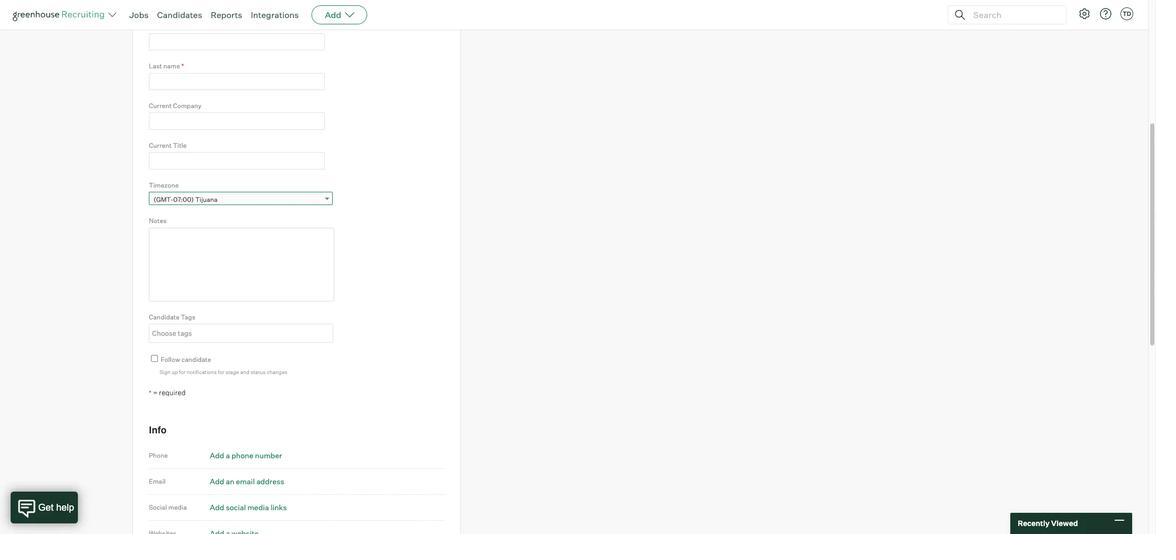 Task type: vqa. For each thing, say whether or not it's contained in the screenshot.
the status
yes



Task type: describe. For each thing, give the bounding box(es) containing it.
recently
[[1018, 519, 1050, 528]]

links
[[271, 503, 287, 512]]

and
[[240, 369, 249, 375]]

address
[[256, 477, 284, 486]]

a
[[226, 451, 230, 460]]

candidates
[[157, 10, 202, 20]]

recently viewed
[[1018, 519, 1078, 528]]

phone
[[149, 452, 168, 460]]

last
[[149, 62, 162, 70]]

add an email address link
[[210, 477, 284, 486]]

email
[[236, 477, 255, 486]]

first name *
[[149, 22, 185, 30]]

title
[[173, 141, 187, 149]]

Notes text field
[[149, 228, 334, 301]]

required
[[159, 389, 186, 397]]

2 for from the left
[[218, 369, 224, 375]]

reports link
[[211, 10, 242, 20]]

follow
[[161, 356, 180, 364]]

up
[[172, 369, 178, 375]]

integrations
[[251, 10, 299, 20]]

current company
[[149, 102, 201, 110]]

candidate
[[149, 313, 179, 321]]

add a phone number link
[[210, 451, 282, 460]]

name for first
[[164, 22, 181, 30]]

(gmt-
[[154, 196, 173, 204]]

name for last
[[163, 62, 180, 70]]

tags
[[181, 313, 195, 321]]

social
[[226, 503, 246, 512]]

0 horizontal spatial media
[[168, 504, 187, 512]]

configure image
[[1078, 7, 1091, 20]]

* inside * = required
[[149, 389, 151, 397]]

=
[[153, 389, 158, 397]]

* for last name *
[[181, 62, 184, 70]]

last name *
[[149, 62, 184, 70]]

greenhouse recruiting image
[[13, 8, 108, 21]]

td button
[[1119, 5, 1136, 22]]

integrations link
[[251, 10, 299, 20]]



Task type: locate. For each thing, give the bounding box(es) containing it.
0 vertical spatial name
[[164, 22, 181, 30]]

media right social at the bottom of the page
[[168, 504, 187, 512]]

1 horizontal spatial for
[[218, 369, 224, 375]]

None text field
[[149, 33, 325, 50]]

* right last on the left
[[181, 62, 184, 70]]

1 for from the left
[[179, 369, 186, 375]]

social
[[149, 504, 167, 512]]

1 vertical spatial current
[[149, 141, 172, 149]]

add social media links link
[[210, 503, 287, 512]]

social media
[[149, 504, 187, 512]]

add for add social media links
[[210, 503, 224, 512]]

first
[[149, 22, 163, 30]]

add for add a phone number
[[210, 451, 224, 460]]

for right up
[[179, 369, 186, 375]]

add button
[[312, 5, 367, 24]]

notes
[[149, 217, 167, 225]]

add an email address
[[210, 477, 284, 486]]

0 vertical spatial current
[[149, 102, 172, 110]]

tijuana
[[195, 196, 218, 204]]

add
[[325, 10, 341, 20], [210, 451, 224, 460], [210, 477, 224, 486], [210, 503, 224, 512]]

2 vertical spatial *
[[149, 389, 151, 397]]

current for current company
[[149, 102, 172, 110]]

name
[[164, 22, 181, 30], [163, 62, 180, 70]]

candidates link
[[157, 10, 202, 20]]

current left title
[[149, 141, 172, 149]]

phone
[[232, 451, 253, 460]]

for left stage
[[218, 369, 224, 375]]

jobs link
[[129, 10, 149, 20]]

add inside popup button
[[325, 10, 341, 20]]

notifications
[[187, 369, 217, 375]]

jobs
[[129, 10, 149, 20]]

* for first name *
[[182, 22, 185, 30]]

add for add
[[325, 10, 341, 20]]

(gmt-07:00) tijuana link
[[149, 192, 333, 207]]

* down candidates at the top of page
[[182, 22, 185, 30]]

1 current from the top
[[149, 102, 172, 110]]

1 horizontal spatial media
[[248, 503, 269, 512]]

changes
[[267, 369, 287, 375]]

media
[[248, 503, 269, 512], [168, 504, 187, 512]]

(gmt-07:00) tijuana
[[154, 196, 218, 204]]

number
[[255, 451, 282, 460]]

info
[[149, 424, 167, 435]]

sign up for notifications for stage and status changes
[[159, 369, 287, 375]]

current left company
[[149, 102, 172, 110]]

0 vertical spatial *
[[182, 22, 185, 30]]

07:00)
[[173, 196, 194, 204]]

name right last on the left
[[163, 62, 180, 70]]

candidate
[[181, 356, 211, 364]]

current title
[[149, 141, 187, 149]]

None text field
[[149, 73, 325, 90], [149, 113, 325, 130], [149, 152, 325, 169], [149, 325, 330, 342], [149, 73, 325, 90], [149, 113, 325, 130], [149, 152, 325, 169], [149, 325, 330, 342]]

td button
[[1121, 7, 1133, 20]]

stage
[[226, 369, 239, 375]]

1 vertical spatial name
[[163, 62, 180, 70]]

* = required
[[149, 389, 186, 397]]

0 horizontal spatial for
[[179, 369, 186, 375]]

follow candidate
[[161, 356, 211, 364]]

sign
[[159, 369, 171, 375]]

name down candidates link
[[164, 22, 181, 30]]

add for add an email address
[[210, 477, 224, 486]]

current
[[149, 102, 172, 110], [149, 141, 172, 149]]

*
[[182, 22, 185, 30], [181, 62, 184, 70], [149, 389, 151, 397]]

media left links at the left
[[248, 503, 269, 512]]

reports
[[211, 10, 242, 20]]

add social media links
[[210, 503, 287, 512]]

1 vertical spatial *
[[181, 62, 184, 70]]

2 current from the top
[[149, 141, 172, 149]]

* left =
[[149, 389, 151, 397]]

add a phone number
[[210, 451, 282, 460]]

an
[[226, 477, 234, 486]]

for
[[179, 369, 186, 375], [218, 369, 224, 375]]

Search text field
[[971, 7, 1057, 23]]

status
[[251, 369, 266, 375]]

candidate tags
[[149, 313, 195, 321]]

td
[[1123, 10, 1131, 17]]

current for current title
[[149, 141, 172, 149]]

company
[[173, 102, 201, 110]]

email
[[149, 478, 166, 486]]

viewed
[[1051, 519, 1078, 528]]

Follow candidate checkbox
[[151, 355, 158, 362]]

timezone
[[149, 181, 179, 189]]



